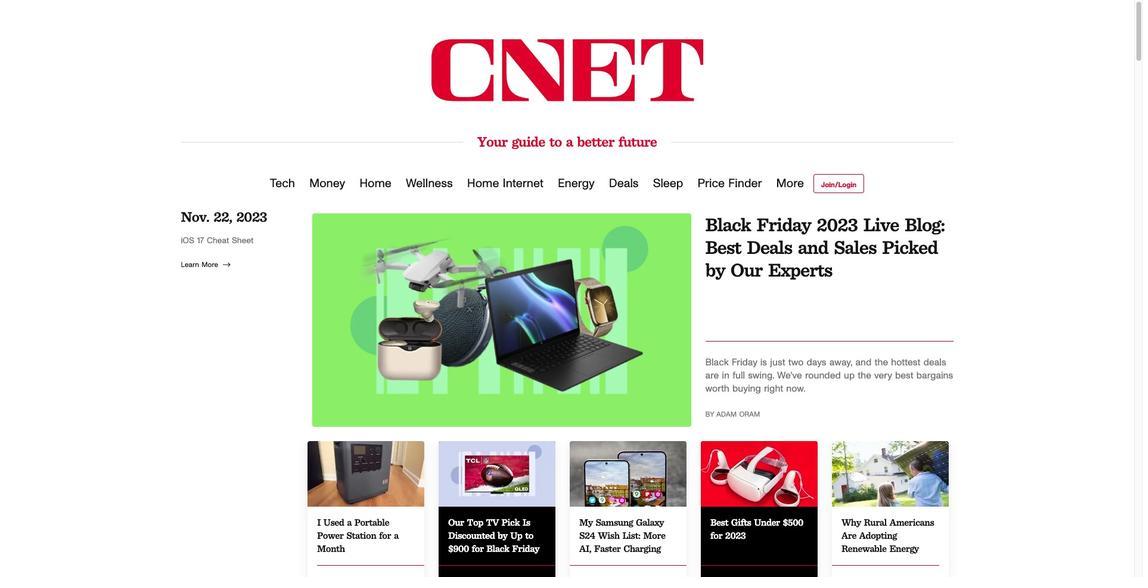 Task type: describe. For each thing, give the bounding box(es) containing it.
picked
[[883, 236, 938, 259]]

friday for is
[[732, 358, 758, 367]]

for inside our top tv pick is discounted by up to $900 for black friday
[[472, 543, 484, 554]]

days
[[807, 358, 827, 367]]

rural
[[864, 517, 887, 528]]

best gifts under $500 for 2023 link
[[701, 441, 818, 577]]

experts
[[768, 258, 833, 281]]

nov.
[[181, 208, 209, 225]]

home for home
[[360, 178, 392, 190]]

0 horizontal spatial more
[[202, 261, 218, 268]]

17
[[197, 237, 204, 245]]

two
[[789, 358, 804, 367]]

price
[[698, 178, 725, 190]]

tv
[[486, 517, 499, 528]]

2 vertical spatial a
[[394, 530, 399, 541]]

for inside best gifts under $500 for 2023
[[711, 530, 723, 541]]

best
[[895, 371, 914, 380]]

deals
[[924, 358, 947, 367]]

cheat
[[207, 237, 229, 245]]

tech
[[270, 178, 295, 190]]

my samsung galaxy s24 wish list: more ai, faster charging link
[[570, 441, 687, 577]]

by inside black friday 2023 live blog: best deals and sales picked by our experts
[[706, 258, 725, 281]]

2023 inside best gifts under $500 for 2023
[[725, 530, 746, 541]]

future
[[619, 133, 657, 150]]

money
[[309, 178, 345, 190]]

230221 clean s23 and s23 plus review image
[[570, 441, 687, 507]]

22,
[[214, 208, 232, 225]]

best gifts under $500 for 2023
[[711, 517, 804, 541]]

i
[[317, 517, 321, 528]]

are
[[706, 371, 719, 380]]

rounded
[[805, 371, 841, 380]]

tcl 65 inch qm8 qled bf image
[[439, 441, 556, 507]]

now.
[[787, 384, 806, 393]]

sales
[[834, 236, 877, 259]]

away,
[[830, 358, 853, 367]]

renewable
[[842, 543, 887, 554]]

pick
[[502, 517, 520, 528]]

price finder link
[[698, 165, 762, 203]]

is
[[523, 517, 530, 528]]

ios 17 cheat sheet
[[181, 237, 254, 245]]

more inside my samsung galaxy s24 wish list: more ai, faster charging
[[644, 530, 666, 541]]

deals inside black friday 2023 live blog: best deals and sales picked by our experts
[[747, 236, 792, 259]]

and for deals
[[798, 236, 829, 259]]

samsung
[[596, 517, 633, 528]]

under
[[754, 517, 780, 528]]

wellness
[[406, 178, 453, 190]]

for inside i used a portable power station for a month
[[379, 530, 391, 541]]

wish
[[598, 530, 620, 541]]

swing.
[[748, 371, 775, 380]]

$900
[[448, 543, 469, 554]]

learn more
[[181, 261, 218, 268]]

sleep
[[653, 178, 684, 190]]

friday inside our top tv pick is discounted by up to $900 for black friday
[[512, 543, 540, 554]]

is
[[761, 358, 767, 367]]

0 horizontal spatial the
[[858, 371, 872, 380]]

live
[[864, 213, 899, 236]]

learn more link
[[181, 256, 298, 273]]

galaxy
[[636, 517, 664, 528]]

2023 for friday
[[817, 213, 858, 236]]

black for black friday is just two days away, and the hottest deals are in full swing. we've rounded up the very best bargains worth buying right now.
[[706, 358, 729, 367]]

join/login button
[[814, 174, 865, 193]]

join/login
[[822, 181, 857, 188]]

i used a portable power station for a month
[[317, 517, 399, 554]]

friday for 2023
[[757, 213, 811, 236]]

faster
[[594, 543, 621, 554]]

learn
[[181, 261, 199, 268]]

black friday 2023 live blog: best deals and sales picked by our experts
[[706, 213, 945, 281]]

bargains
[[917, 371, 954, 380]]

adam
[[717, 411, 737, 418]]

worth
[[706, 384, 730, 393]]

why
[[842, 517, 861, 528]]

$500
[[783, 517, 804, 528]]

top
[[467, 517, 483, 528]]

by adam oram
[[706, 411, 760, 418]]

better
[[577, 133, 614, 150]]

home for home internet
[[467, 178, 499, 190]]

our top tv pick is discounted by up to $900 for black friday
[[448, 517, 540, 554]]

by inside our top tv pick is discounted by up to $900 for black friday
[[498, 530, 508, 541]]

ai,
[[580, 543, 592, 554]]



Task type: vqa. For each thing, say whether or not it's contained in the screenshot.
bottom 'of'
no



Task type: locate. For each thing, give the bounding box(es) containing it.
0 vertical spatial friday
[[757, 213, 811, 236]]

power
[[317, 530, 344, 541]]

buying
[[733, 384, 761, 393]]

1 vertical spatial our
[[448, 517, 464, 528]]

0 vertical spatial our
[[731, 258, 763, 281]]

2 vertical spatial black
[[487, 543, 509, 554]]

blog:
[[905, 213, 945, 236]]

friday down more on the top right of the page
[[757, 213, 811, 236]]

0 vertical spatial more
[[202, 261, 218, 268]]

0 vertical spatial a
[[566, 133, 573, 150]]

home internet
[[467, 178, 544, 190]]

2 vertical spatial friday
[[512, 543, 540, 554]]

1 horizontal spatial more
[[644, 530, 666, 541]]

black
[[706, 213, 751, 236], [706, 358, 729, 367], [487, 543, 509, 554]]

nov. 22, 2023
[[181, 208, 267, 225]]

full
[[733, 371, 745, 380]]

ios
[[181, 237, 194, 245]]

1 vertical spatial black
[[706, 358, 729, 367]]

black for black friday 2023 live blog: best deals and sales picked by our experts
[[706, 213, 751, 236]]

2023 up sheet
[[236, 208, 267, 225]]

internet
[[503, 178, 544, 190]]

best inside black friday 2023 live blog: best deals and sales picked by our experts
[[706, 236, 741, 259]]

0 horizontal spatial a
[[347, 517, 352, 528]]

our left 'experts' on the right top of the page
[[731, 258, 763, 281]]

are
[[842, 530, 857, 541]]

and
[[798, 236, 829, 259], [856, 358, 872, 367]]

your
[[477, 133, 508, 150]]

our inside black friday 2023 live blog: best deals and sales picked by our experts
[[731, 258, 763, 281]]

more down galaxy
[[644, 530, 666, 541]]

0 horizontal spatial to
[[525, 530, 534, 541]]

1 horizontal spatial energy
[[890, 543, 919, 554]]

1 horizontal spatial 2023
[[725, 530, 746, 541]]

a
[[566, 133, 573, 150], [347, 517, 352, 528], [394, 530, 399, 541]]

energy down americans
[[890, 543, 919, 554]]

0 vertical spatial to
[[550, 133, 562, 150]]

and right away,
[[856, 358, 872, 367]]

black down price finder
[[706, 213, 751, 236]]

friday down up
[[512, 543, 540, 554]]

black up the are
[[706, 358, 729, 367]]

1 vertical spatial best
[[711, 517, 729, 528]]

black friday is just two days away, and the hottest deals are in full swing. we've rounded up the very best bargains worth buying right now.
[[706, 358, 954, 393]]

oculus quest 2 image
[[701, 441, 818, 507]]

we've
[[778, 371, 802, 380]]

to right up
[[525, 530, 534, 541]]

energy
[[558, 178, 595, 190], [890, 543, 919, 554]]

my
[[580, 517, 593, 528]]

0 vertical spatial best
[[706, 236, 741, 259]]

0 vertical spatial the
[[875, 358, 888, 367]]

1 vertical spatial deals
[[747, 236, 792, 259]]

guide
[[512, 133, 545, 150]]

to
[[550, 133, 562, 150], [525, 530, 534, 541]]

1 horizontal spatial deals
[[747, 236, 792, 259]]

a right the used
[[347, 517, 352, 528]]

1 vertical spatial friday
[[732, 358, 758, 367]]

your guide to a better future
[[477, 133, 657, 150]]

0 horizontal spatial 2023
[[236, 208, 267, 225]]

home right money
[[360, 178, 392, 190]]

americans
[[890, 517, 934, 528]]

1 vertical spatial more
[[644, 530, 666, 541]]

0 horizontal spatial energy
[[558, 178, 595, 190]]

friday up full
[[732, 358, 758, 367]]

our
[[731, 258, 763, 281], [448, 517, 464, 528]]

1 vertical spatial and
[[856, 358, 872, 367]]

energy inside why rural americans are adopting renewable energy
[[890, 543, 919, 554]]

home
[[360, 178, 392, 190], [467, 178, 499, 190]]

black down "tv"
[[487, 543, 509, 554]]

up
[[510, 530, 523, 541]]

up
[[844, 371, 855, 380]]

by
[[706, 411, 714, 418]]

1 home from the left
[[360, 178, 392, 190]]

adopting
[[860, 530, 897, 541]]

a left the better
[[566, 133, 573, 150]]

1 horizontal spatial and
[[856, 358, 872, 367]]

my samsung galaxy s24 wish list: more ai, faster charging
[[580, 517, 666, 554]]

and for away,
[[856, 358, 872, 367]]

the up very
[[875, 358, 888, 367]]

0 horizontal spatial by
[[498, 530, 508, 541]]

list:
[[623, 530, 641, 541]]

our inside our top tv pick is discounted by up to $900 for black friday
[[448, 517, 464, 528]]

1 horizontal spatial our
[[731, 258, 763, 281]]

friday inside black friday is just two days away, and the hottest deals are in full swing. we've rounded up the very best bargains worth buying right now.
[[732, 358, 758, 367]]

a drone, earbuds, speaker, laptop and smartwatch against a green background. image
[[312, 213, 691, 427]]

why rural americans are adopting renewable energy
[[842, 517, 934, 554]]

more right learn
[[202, 261, 218, 268]]

oram
[[740, 411, 760, 418]]

used
[[324, 517, 344, 528]]

1 horizontal spatial for
[[472, 543, 484, 554]]

1 vertical spatial a
[[347, 517, 352, 528]]

month
[[317, 543, 345, 554]]

1 vertical spatial the
[[858, 371, 872, 380]]

to inside our top tv pick is discounted by up to $900 for black friday
[[525, 530, 534, 541]]

0 horizontal spatial our
[[448, 517, 464, 528]]

0 horizontal spatial and
[[798, 236, 829, 259]]

1 vertical spatial to
[[525, 530, 534, 541]]

1 vertical spatial energy
[[890, 543, 919, 554]]

1 horizontal spatial home
[[467, 178, 499, 190]]

for
[[379, 530, 391, 541], [711, 530, 723, 541], [472, 543, 484, 554]]

0 vertical spatial by
[[706, 258, 725, 281]]

the right up
[[858, 371, 872, 380]]

more
[[777, 178, 804, 190]]

0 vertical spatial black
[[706, 213, 751, 236]]

img 20231121 094912774 image
[[308, 441, 424, 507]]

0 vertical spatial and
[[798, 236, 829, 259]]

gifts
[[731, 517, 751, 528]]

2023 inside black friday 2023 live blog: best deals and sales picked by our experts
[[817, 213, 858, 236]]

2 home from the left
[[467, 178, 499, 190]]

2023 for 22,
[[236, 208, 267, 225]]

0 horizontal spatial deals
[[609, 178, 639, 190]]

black inside our top tv pick is discounted by up to $900 for black friday
[[487, 543, 509, 554]]

our left top
[[448, 517, 464, 528]]

charging
[[624, 543, 661, 554]]

1 horizontal spatial by
[[706, 258, 725, 281]]

in
[[722, 371, 730, 380]]

0 vertical spatial energy
[[558, 178, 595, 190]]

0 vertical spatial deals
[[609, 178, 639, 190]]

why rural americans are adopting renewable energy link
[[832, 441, 949, 577]]

just
[[771, 358, 786, 367]]

finder
[[729, 178, 762, 190]]

0 horizontal spatial home
[[360, 178, 392, 190]]

black inside black friday 2023 live blog: best deals and sales picked by our experts
[[706, 213, 751, 236]]

hottest
[[892, 358, 921, 367]]

to right guide
[[550, 133, 562, 150]]

friday
[[757, 213, 811, 236], [732, 358, 758, 367], [512, 543, 540, 554]]

2023 down gifts
[[725, 530, 746, 541]]

2023 down join/login
[[817, 213, 858, 236]]

home left internet
[[467, 178, 499, 190]]

1 horizontal spatial a
[[394, 530, 399, 541]]

discounted
[[448, 530, 495, 541]]

and left sales
[[798, 236, 829, 259]]

the
[[875, 358, 888, 367], [858, 371, 872, 380]]

i used a portable power station for a month link
[[308, 441, 424, 577]]

right
[[764, 384, 784, 393]]

a right station
[[394, 530, 399, 541]]

1 horizontal spatial the
[[875, 358, 888, 367]]

best
[[706, 236, 741, 259], [711, 517, 729, 528]]

friday inside black friday 2023 live blog: best deals and sales picked by our experts
[[757, 213, 811, 236]]

2 horizontal spatial a
[[566, 133, 573, 150]]

and inside black friday is just two days away, and the hottest deals are in full swing. we've rounded up the very best bargains worth buying right now.
[[856, 358, 872, 367]]

a man carrying a solar panel toward a farmhouse. image
[[832, 441, 949, 507]]

energy down your guide to a better future
[[558, 178, 595, 190]]

s24
[[580, 530, 595, 541]]

0 horizontal spatial for
[[379, 530, 391, 541]]

2 horizontal spatial 2023
[[817, 213, 858, 236]]

sheet
[[232, 237, 254, 245]]

station
[[346, 530, 376, 541]]

more
[[202, 261, 218, 268], [644, 530, 666, 541]]

price finder
[[698, 178, 762, 190]]

and inside black friday 2023 live blog: best deals and sales picked by our experts
[[798, 236, 829, 259]]

portable
[[355, 517, 389, 528]]

best inside best gifts under $500 for 2023
[[711, 517, 729, 528]]

very
[[875, 371, 892, 380]]

1 vertical spatial by
[[498, 530, 508, 541]]

2 horizontal spatial for
[[711, 530, 723, 541]]

by
[[706, 258, 725, 281], [498, 530, 508, 541]]

black inside black friday is just two days away, and the hottest deals are in full swing. we've rounded up the very best bargains worth buying right now.
[[706, 358, 729, 367]]

1 horizontal spatial to
[[550, 133, 562, 150]]



